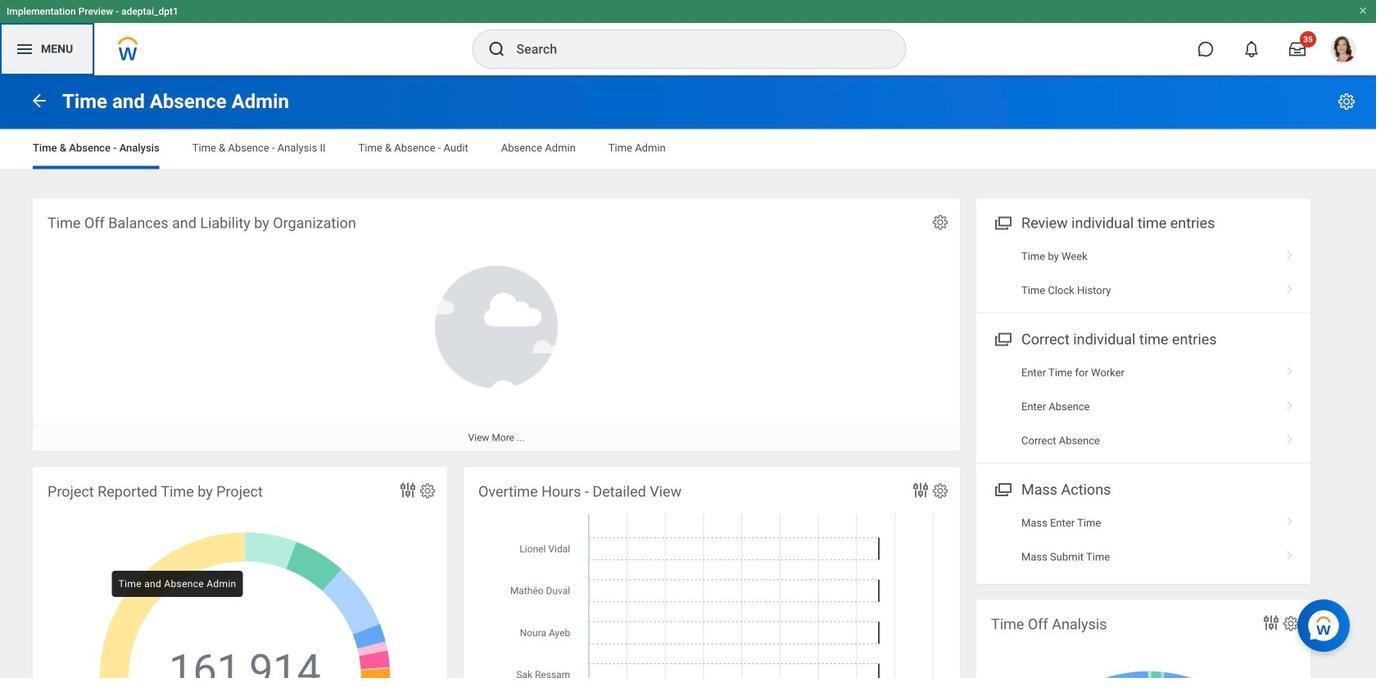 Task type: vqa. For each thing, say whether or not it's contained in the screenshot.
Anthony Chong, Press Delete To Clear Value. option
no



Task type: locate. For each thing, give the bounding box(es) containing it.
configure and view chart data image inside "overtime hours - detailed view" element
[[911, 481, 931, 500]]

1 vertical spatial configure and view chart data image
[[1262, 613, 1282, 633]]

menu group image
[[992, 211, 1014, 233]]

configure and view chart data image left configure overtime hours - detailed view 'image'
[[911, 481, 931, 500]]

1 horizontal spatial configure and view chart data image
[[1262, 613, 1282, 633]]

previous page image
[[29, 91, 49, 110]]

1 vertical spatial list
[[977, 356, 1311, 458]]

0 vertical spatial menu group image
[[992, 327, 1014, 349]]

1 chevron right image from the top
[[1280, 279, 1301, 295]]

configure and view chart data image for configure time off analysis image in the bottom of the page
[[1262, 613, 1282, 633]]

2 chevron right image from the top
[[1280, 545, 1301, 562]]

1 vertical spatial menu group image
[[992, 478, 1014, 500]]

5 chevron right image from the top
[[1280, 511, 1301, 528]]

2 vertical spatial list
[[977, 506, 1311, 574]]

menu group image
[[992, 327, 1014, 349], [992, 478, 1014, 500]]

tab list
[[16, 130, 1360, 169]]

0 vertical spatial chevron right image
[[1280, 245, 1301, 261]]

3 chevron right image from the top
[[1280, 395, 1301, 411]]

main content
[[0, 75, 1377, 678]]

0 vertical spatial list
[[977, 240, 1311, 308]]

3 list from the top
[[977, 506, 1311, 574]]

list for first menu group icon from the bottom of the page
[[977, 506, 1311, 574]]

chevron right image
[[1280, 279, 1301, 295], [1280, 361, 1301, 377], [1280, 395, 1301, 411], [1280, 429, 1301, 445], [1280, 511, 1301, 528]]

banner
[[0, 0, 1377, 75]]

1 menu group image from the top
[[992, 327, 1014, 349]]

0 vertical spatial configure and view chart data image
[[911, 481, 931, 500]]

configure time off analysis image
[[1282, 615, 1300, 633]]

time off balances and liability by organization element
[[33, 199, 960, 451]]

2 list from the top
[[977, 356, 1311, 458]]

profile logan mcneil image
[[1331, 36, 1357, 66]]

configure and view chart data image
[[398, 481, 418, 500]]

justify image
[[15, 39, 34, 59]]

1 list from the top
[[977, 240, 1311, 308]]

0 horizontal spatial configure and view chart data image
[[911, 481, 931, 500]]

1 vertical spatial chevron right image
[[1280, 545, 1301, 562]]

list
[[977, 240, 1311, 308], [977, 356, 1311, 458], [977, 506, 1311, 574]]

list for menu group image
[[977, 240, 1311, 308]]

chevron right image
[[1280, 245, 1301, 261], [1280, 545, 1301, 562]]

2 menu group image from the top
[[992, 478, 1014, 500]]

time off analysis element
[[977, 600, 1311, 678]]

configure and view chart data image left configure time off analysis image in the bottom of the page
[[1262, 613, 1282, 633]]

4 chevron right image from the top
[[1280, 429, 1301, 445]]

project reported time by project element
[[33, 467, 447, 678]]

configure and view chart data image
[[911, 481, 931, 500], [1262, 613, 1282, 633]]



Task type: describe. For each thing, give the bounding box(es) containing it.
configure time off balances and liability by organization image
[[932, 213, 950, 231]]

2 chevron right image from the top
[[1280, 361, 1301, 377]]

1 chevron right image from the top
[[1280, 245, 1301, 261]]

configure overtime hours - detailed view image
[[932, 482, 950, 500]]

overtime hours - detailed view element
[[464, 467, 960, 678]]

search image
[[487, 39, 507, 59]]

configure and view chart data image for configure overtime hours - detailed view 'image'
[[911, 481, 931, 500]]

Search Workday  search field
[[517, 31, 872, 67]]

close environment banner image
[[1359, 6, 1368, 16]]

notifications large image
[[1244, 41, 1260, 57]]

list for 2nd menu group icon from the bottom of the page
[[977, 356, 1311, 458]]

inbox large image
[[1290, 41, 1306, 57]]

configure this page image
[[1337, 92, 1357, 111]]



